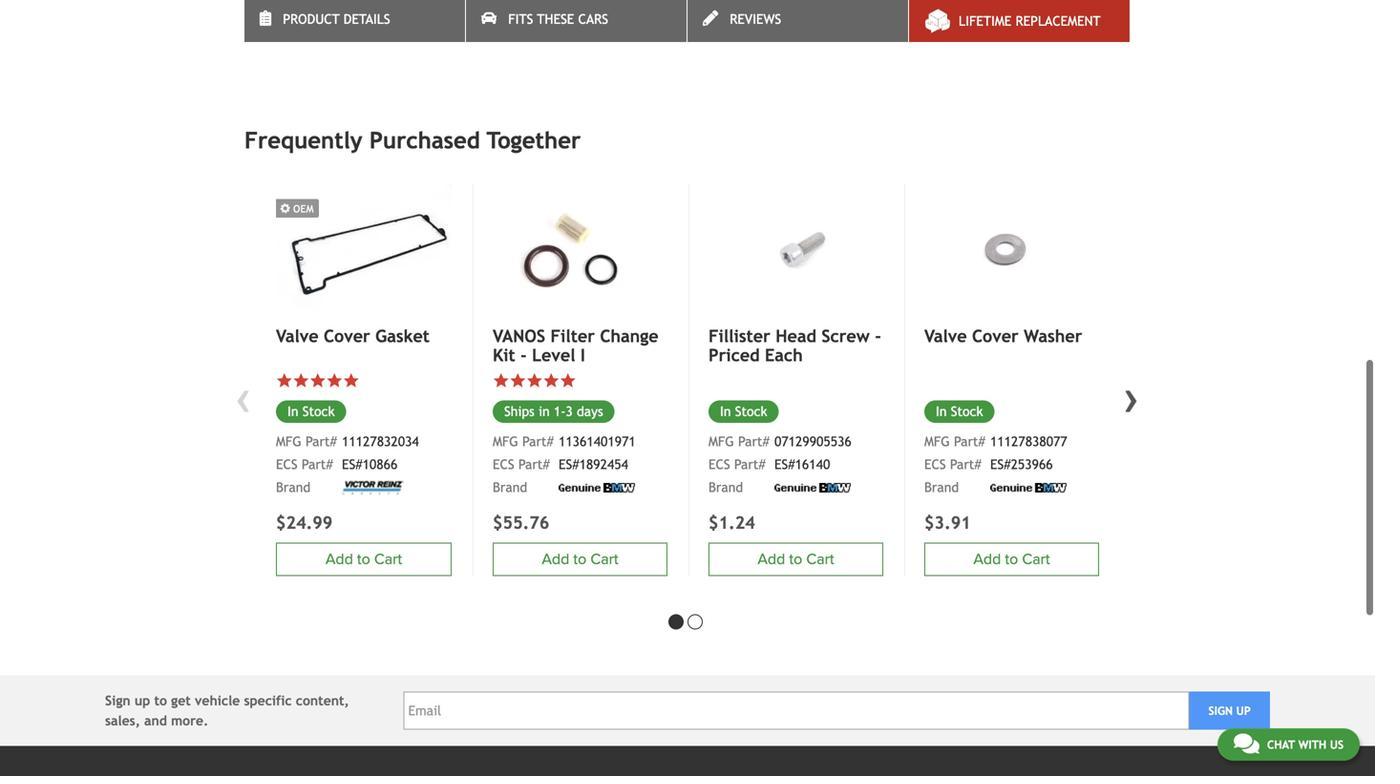 Task type: vqa. For each thing, say whether or not it's contained in the screenshot.
needs.
no



Task type: locate. For each thing, give the bounding box(es) containing it.
sign up button
[[1189, 692, 1270, 730]]

together
[[487, 127, 581, 154]]

vanos
[[493, 326, 545, 346]]

2 in stock from the left
[[720, 404, 767, 419]]

questions,
[[339, 25, 401, 40]]

3 genuine bmw image from the left
[[990, 483, 1067, 493]]

sign inside sign up to get vehicle specific content, sales, and more.
[[105, 693, 130, 709]]

2 in from the left
[[720, 404, 731, 419]]

2 valve from the left
[[924, 326, 967, 346]]

mfg for mfg part# 07129905536 ecs part# es#16140 brand
[[709, 434, 734, 449]]

fits these cars link
[[466, 0, 687, 42]]

3 in stock from the left
[[936, 404, 983, 419]]

0 horizontal spatial stock
[[302, 404, 335, 419]]

fits these cars
[[508, 11, 608, 27]]

in down priced
[[720, 404, 731, 419]]

2 horizontal spatial genuine bmw image
[[990, 483, 1067, 493]]

3 add to cart from the left
[[758, 551, 834, 569]]

2 ecs from the left
[[493, 457, 514, 472]]

stock for fillister head screw - priced each
[[735, 404, 767, 419]]

days
[[577, 404, 603, 419]]

4 brand from the left
[[924, 480, 959, 495]]

cart for fillister head screw - priced each
[[806, 551, 834, 569]]

3 add to cart button from the left
[[709, 543, 883, 576]]

brand inside mfg part# 07129905536 ecs part# es#16140 brand
[[709, 480, 743, 495]]

add to cart button down $3.91
[[924, 543, 1099, 576]]

mfg inside mfg part# 07129905536 ecs part# es#16140 brand
[[709, 434, 734, 449]]

mfg for mfg part# 11127838077 ecs part# es#253966 brand
[[924, 434, 950, 449]]

specific
[[244, 693, 292, 709]]

filter
[[551, 326, 595, 346]]

brand inside mfg part# 11127832034 ecs part# es#10866 brand
[[276, 480, 311, 495]]

3 stock from the left
[[951, 404, 983, 419]]

in stock down priced
[[720, 404, 767, 419]]

replacement
[[698, 25, 774, 40]]

up inside sign up to get vehicle specific content, sales, and more.
[[134, 693, 150, 709]]

4 star image from the left
[[560, 373, 576, 389]]

brand up $1.24
[[709, 480, 743, 495]]

genuine bmw image down es#253966
[[990, 483, 1067, 493]]

1 horizontal spatial in stock
[[720, 404, 767, 419]]

2 add from the left
[[542, 551, 569, 569]]

1 in stock from the left
[[287, 404, 335, 419]]

3 cart from the left
[[806, 551, 834, 569]]

sign for sign up to get vehicle specific content, sales, and more.
[[105, 693, 130, 709]]

3 in from the left
[[936, 404, 947, 419]]

1 add to cart button from the left
[[276, 543, 452, 576]]

brand up $24.99
[[276, 480, 311, 495]]

ecs down ships
[[493, 457, 514, 472]]

add down mfg part# 07129905536 ecs part# es#16140 brand
[[758, 551, 785, 569]]

3 add from the left
[[758, 551, 785, 569]]

mfg up $1.24
[[709, 434, 734, 449]]

ecs inside mfg part# 11127832034 ecs part# es#10866 brand
[[276, 457, 298, 472]]

ecs inside mfg part# 11361401971 ecs part# es#1892454 brand
[[493, 457, 514, 472]]

1 horizontal spatial -
[[875, 326, 881, 346]]

›
[[1124, 372, 1139, 423]]

in stock up mfg part# 11127838077 ecs part# es#253966 brand
[[936, 404, 983, 419]]

add to cart button down "$55.76" at the bottom left
[[493, 543, 667, 576]]

mfg part# 11127838077 ecs part# es#253966 brand
[[924, 434, 1067, 495]]

4 cart from the left
[[1022, 551, 1050, 569]]

add to cart button
[[276, 543, 452, 576], [493, 543, 667, 576], [709, 543, 883, 576], [924, 543, 1099, 576]]

1 horizontal spatial in
[[720, 404, 731, 419]]

chat
[[1267, 738, 1295, 752]]

add to cart
[[325, 551, 402, 569], [542, 551, 618, 569], [758, 551, 834, 569], [973, 551, 1050, 569]]

in up mfg part# 11127838077 ecs part# es#253966 brand
[[936, 404, 947, 419]]

2 genuine bmw image from the left
[[774, 483, 851, 493]]

2 stock from the left
[[735, 404, 767, 419]]

fillister head screw - priced each image
[[709, 184, 883, 315]]

mfg inside mfg part# 11361401971 ecs part# es#1892454 brand
[[493, 434, 518, 449]]

2 horizontal spatial in stock
[[936, 404, 983, 419]]

in
[[287, 404, 298, 419], [720, 404, 731, 419], [936, 404, 947, 419]]

in stock for valve cover washer
[[936, 404, 983, 419]]

add to cart button for washer
[[924, 543, 1099, 576]]

es#253966
[[990, 457, 1053, 472]]

add to cart for washer
[[973, 551, 1050, 569]]

1 horizontal spatial valve
[[924, 326, 967, 346]]

add to cart for gasket
[[325, 551, 402, 569]]

fillister head screw - priced each
[[709, 326, 881, 365]]

mfg part# 11127832034 ecs part# es#10866 brand
[[276, 434, 419, 495]]

brand inside mfg part# 11361401971 ecs part# es#1892454 brand
[[493, 480, 527, 495]]

0 horizontal spatial cover
[[324, 326, 370, 346]]

vanos filter change kit - level i link
[[493, 326, 667, 365]]

fits
[[508, 11, 533, 27]]

0 horizontal spatial sign
[[105, 693, 130, 709]]

ecs up $3.91
[[924, 457, 946, 472]]

- inside the "fillister head screw - priced each"
[[875, 326, 881, 346]]

mfg
[[276, 434, 302, 449], [493, 434, 518, 449], [709, 434, 734, 449], [924, 434, 950, 449]]

2 star image from the left
[[326, 373, 343, 389]]

3 mfg from the left
[[709, 434, 734, 449]]

0 horizontal spatial up
[[134, 693, 150, 709]]

1 horizontal spatial stock
[[735, 404, 767, 419]]

3 brand from the left
[[709, 480, 743, 495]]

valve
[[276, 326, 319, 346], [924, 326, 967, 346]]

add to cart for change
[[542, 551, 618, 569]]

ready
[[596, 25, 630, 40]]

add to cart down "$55.76" at the bottom left
[[542, 551, 618, 569]]

sign up sales,
[[105, 693, 130, 709]]

stock for valve cover washer
[[951, 404, 983, 419]]

ecs inside mfg part# 11127838077 ecs part# es#253966 brand
[[924, 457, 946, 472]]

in
[[539, 404, 550, 419]]

ecs
[[276, 457, 298, 472], [493, 457, 514, 472], [709, 457, 730, 472], [924, 457, 946, 472]]

4 ecs from the left
[[924, 457, 946, 472]]

ecs for mfg part# 07129905536 ecs part# es#16140 brand
[[709, 457, 730, 472]]

1 in from the left
[[287, 404, 298, 419]]

1 ecs from the left
[[276, 457, 298, 472]]

07129905536
[[774, 434, 852, 449]]

2 horizontal spatial stock
[[951, 404, 983, 419]]

stock up mfg part# 11127832034 ecs part# es#10866 brand
[[302, 404, 335, 419]]

add to cart button for screw
[[709, 543, 883, 576]]

0 horizontal spatial in
[[287, 404, 298, 419]]

mfg inside mfg part# 11127832034 ecs part# es#10866 brand
[[276, 434, 302, 449]]

in up mfg part# 11127832034 ecs part# es#10866 brand
[[287, 404, 298, 419]]

up
[[134, 693, 150, 709], [1236, 704, 1251, 718]]

$24.99
[[276, 513, 333, 533]]

- right screw
[[875, 326, 881, 346]]

up up and on the left bottom of page
[[134, 693, 150, 709]]

fillister head screw - priced each link
[[709, 326, 883, 365]]

5 star image from the left
[[509, 373, 526, 389]]

ecs up $1.24
[[709, 457, 730, 472]]

product details
[[283, 11, 390, 27]]

cart for valve cover gasket
[[374, 551, 402, 569]]

2 brand from the left
[[493, 480, 527, 495]]

part#
[[306, 434, 337, 449], [522, 434, 554, 449], [738, 434, 769, 449], [954, 434, 985, 449], [302, 457, 333, 472], [518, 457, 550, 472], [734, 457, 766, 472], [950, 457, 981, 472]]

cover left "gasket" on the top of the page
[[324, 326, 370, 346]]

brand inside mfg part# 11127838077 ecs part# es#253966 brand
[[924, 480, 959, 495]]

would
[[405, 25, 441, 40]]

1 add from the left
[[325, 551, 353, 569]]

add to cart button down $1.24
[[709, 543, 883, 576]]

in for fillister head screw - priced each
[[720, 404, 731, 419]]

to inside sign up to get vehicle specific content, sales, and more.
[[154, 693, 167, 709]]

star image
[[293, 373, 309, 389], [309, 373, 326, 389], [526, 373, 543, 389], [560, 373, 576, 389]]

genuine bmw image
[[559, 483, 635, 493], [774, 483, 851, 493], [990, 483, 1067, 493]]

1 horizontal spatial up
[[1236, 704, 1251, 718]]

sign
[[105, 693, 130, 709], [1208, 704, 1233, 718]]

add to cart down es#253966
[[973, 551, 1050, 569]]

2 horizontal spatial in
[[936, 404, 947, 419]]

add down "$55.76" at the bottom left
[[542, 551, 569, 569]]

1 mfg from the left
[[276, 434, 302, 449]]

ecs inside mfg part# 07129905536 ecs part# es#16140 brand
[[709, 457, 730, 472]]

mfg down ships
[[493, 434, 518, 449]]

3 ecs from the left
[[709, 457, 730, 472]]

0 horizontal spatial genuine bmw image
[[559, 483, 635, 493]]

1 horizontal spatial cover
[[972, 326, 1019, 346]]

$1.24
[[709, 513, 755, 533]]

mfg up $24.99
[[276, 434, 302, 449]]

ecs for mfg part# 11127838077 ecs part# es#253966 brand
[[924, 457, 946, 472]]

ecs up $24.99
[[276, 457, 298, 472]]

add to cart button for gasket
[[276, 543, 452, 576]]

mfg inside mfg part# 11127838077 ecs part# es#253966 brand
[[924, 434, 950, 449]]

any
[[314, 25, 335, 40]]

have
[[282, 25, 310, 40]]

mfg for mfg part# 11361401971 ecs part# es#1892454 brand
[[493, 434, 518, 449]]

in stock up mfg part# 11127832034 ecs part# es#10866 brand
[[287, 404, 335, 419]]

3 star image from the left
[[526, 373, 543, 389]]

mfg up $3.91
[[924, 434, 950, 449]]

4 add from the left
[[973, 551, 1001, 569]]

cart
[[374, 551, 402, 569], [591, 551, 618, 569], [806, 551, 834, 569], [1022, 551, 1050, 569]]

valve cover washer link
[[924, 326, 1099, 346]]

stock up mfg part# 11127838077 ecs part# es#253966 brand
[[951, 404, 983, 419]]

valve cover gasket image
[[276, 184, 452, 316]]

these
[[537, 11, 574, 27]]

brand for mfg part# 07129905536 ecs part# es#16140 brand
[[709, 480, 743, 495]]

brand up "$55.76" at the bottom left
[[493, 480, 527, 495]]

place
[[651, 25, 683, 40]]

sign up chat with us link
[[1208, 704, 1233, 718]]

mfg for mfg part# 11127832034 ecs part# es#10866 brand
[[276, 434, 302, 449]]

4 mfg from the left
[[924, 434, 950, 449]]

1 add to cart from the left
[[325, 551, 402, 569]]

a
[[687, 25, 694, 40]]

add down $24.99
[[325, 551, 353, 569]]

add to cart button down $24.99
[[276, 543, 452, 576]]

add to cart down $24.99
[[325, 551, 402, 569]]

- inside vanos filter change kit - level i
[[520, 345, 527, 365]]

lifetime replacement link
[[909, 0, 1130, 42]]

you
[[257, 25, 278, 40]]

genuine bmw image down es#1892454
[[559, 483, 635, 493]]

valve cover washer image
[[924, 184, 1099, 315]]

stock
[[302, 404, 335, 419], [735, 404, 767, 419], [951, 404, 983, 419]]

star image
[[276, 373, 293, 389], [326, 373, 343, 389], [343, 373, 360, 389], [493, 373, 509, 389], [509, 373, 526, 389], [543, 373, 560, 389]]

valve for valve cover gasket
[[276, 326, 319, 346]]

or
[[557, 25, 569, 40]]

4 add to cart from the left
[[973, 551, 1050, 569]]

more.
[[171, 713, 208, 729]]

genuine bmw image down the es#16140
[[774, 483, 851, 493]]

1 valve from the left
[[276, 326, 319, 346]]

$55.76
[[493, 513, 549, 533]]

add down mfg part# 11127838077 ecs part# es#253966 brand
[[973, 551, 1001, 569]]

if you have any questions, would like to learn more or are ready to place a replacement claim, click here!
[[244, 25, 883, 40]]

1 horizontal spatial sign
[[1208, 704, 1233, 718]]

mfg part# 11361401971 ecs part# es#1892454 brand
[[493, 434, 636, 495]]

brand up $3.91
[[924, 480, 959, 495]]

sign up
[[1208, 704, 1251, 718]]

cover left washer at the top right
[[972, 326, 1019, 346]]

level
[[532, 345, 575, 365]]

gasket
[[375, 326, 430, 346]]

up up comments image
[[1236, 704, 1251, 718]]

up inside sign up button
[[1236, 704, 1251, 718]]

1 brand from the left
[[276, 480, 311, 495]]

cover for gasket
[[324, 326, 370, 346]]

2 cover from the left
[[972, 326, 1019, 346]]

brand
[[276, 480, 311, 495], [493, 480, 527, 495], [709, 480, 743, 495], [924, 480, 959, 495]]

cart for valve cover washer
[[1022, 551, 1050, 569]]

2 cart from the left
[[591, 551, 618, 569]]

lifetime replacement
[[959, 13, 1101, 29]]

- right kit
[[520, 345, 527, 365]]

1 horizontal spatial genuine bmw image
[[774, 483, 851, 493]]

0 horizontal spatial in stock
[[287, 404, 335, 419]]

in stock
[[287, 404, 335, 419], [720, 404, 767, 419], [936, 404, 983, 419]]

stock down priced
[[735, 404, 767, 419]]

learn
[[487, 25, 518, 40]]

2 add to cart button from the left
[[493, 543, 667, 576]]

2 mfg from the left
[[493, 434, 518, 449]]

2 add to cart from the left
[[542, 551, 618, 569]]

add for fillister head screw - priced each
[[758, 551, 785, 569]]

add to cart down the es#16140
[[758, 551, 834, 569]]

add for vanos filter change kit - level i
[[542, 551, 569, 569]]

in for valve cover washer
[[936, 404, 947, 419]]

vanos filter change kit - level i image
[[493, 184, 667, 315]]

1 star image from the left
[[293, 373, 309, 389]]

0 horizontal spatial -
[[520, 345, 527, 365]]

add for valve cover washer
[[973, 551, 1001, 569]]

click
[[819, 25, 847, 40]]

0 horizontal spatial valve
[[276, 326, 319, 346]]

3
[[566, 404, 573, 419]]

to
[[470, 25, 483, 40], [634, 25, 647, 40], [357, 551, 370, 569], [573, 551, 587, 569], [789, 551, 802, 569], [1005, 551, 1018, 569], [154, 693, 167, 709]]

valve for valve cover washer
[[924, 326, 967, 346]]

1 cover from the left
[[324, 326, 370, 346]]

1 cart from the left
[[374, 551, 402, 569]]

4 add to cart button from the left
[[924, 543, 1099, 576]]

sign inside sign up button
[[1208, 704, 1233, 718]]

up for sign up
[[1236, 704, 1251, 718]]



Task type: describe. For each thing, give the bounding box(es) containing it.
kit
[[493, 345, 515, 365]]

sales,
[[105, 713, 140, 729]]

get
[[171, 693, 191, 709]]

priced
[[709, 345, 760, 365]]

product
[[283, 11, 340, 27]]

change
[[600, 326, 658, 346]]

› link
[[1117, 372, 1146, 423]]

11127832034
[[342, 434, 419, 449]]

more
[[522, 25, 552, 40]]

cars
[[578, 11, 608, 27]]

11361401971
[[559, 434, 636, 449]]

1-
[[554, 404, 566, 419]]

up for sign up to get vehicle specific content, sales, and more.
[[134, 693, 150, 709]]

add to cart button for change
[[493, 543, 667, 576]]

sign up to get vehicle specific content, sales, and more.
[[105, 693, 349, 729]]

es#16140
[[774, 457, 830, 472]]

details
[[344, 11, 390, 27]]

are
[[573, 25, 592, 40]]

11127838077
[[990, 434, 1067, 449]]

Email email field
[[403, 692, 1189, 730]]

and
[[144, 713, 167, 729]]

content,
[[296, 693, 349, 709]]

replacement
[[1016, 13, 1101, 29]]

chat with us link
[[1217, 729, 1360, 761]]

cover for washer
[[972, 326, 1019, 346]]

us
[[1330, 738, 1344, 752]]

in stock for fillister head screw - priced each
[[720, 404, 767, 419]]

add to cart for screw
[[758, 551, 834, 569]]

vehicle
[[195, 693, 240, 709]]

if
[[244, 25, 253, 40]]

valve cover gasket link
[[276, 326, 452, 346]]

es#10866
[[342, 457, 398, 472]]

ships in 1-3 days
[[504, 404, 603, 419]]

each
[[765, 345, 803, 365]]

with
[[1298, 738, 1326, 752]]

4 star image from the left
[[493, 373, 509, 389]]

brand for mfg part# 11127832034 ecs part# es#10866 brand
[[276, 480, 311, 495]]

comments image
[[1234, 732, 1259, 755]]

genuine bmw image for $1.24
[[774, 483, 851, 493]]

valve cover gasket
[[276, 326, 430, 346]]

vanos filter change kit - level i
[[493, 326, 658, 365]]

claim,
[[778, 25, 815, 40]]

washer
[[1024, 326, 1082, 346]]

fillister
[[709, 326, 770, 346]]

2 star image from the left
[[309, 373, 326, 389]]

brand for mfg part# 11361401971 ecs part# es#1892454 brand
[[493, 480, 527, 495]]

chat with us
[[1267, 738, 1344, 752]]

mfg part# 07129905536 ecs part# es#16140 brand
[[709, 434, 852, 495]]

ships
[[504, 404, 535, 419]]

es#1892454
[[559, 457, 628, 472]]

purchased
[[369, 127, 480, 154]]

lifetime
[[959, 13, 1012, 29]]

screw
[[822, 326, 870, 346]]

valve cover washer
[[924, 326, 1082, 346]]

brand for mfg part# 11127838077 ecs part# es#253966 brand
[[924, 480, 959, 495]]

i
[[581, 345, 585, 365]]

reviews
[[730, 11, 781, 27]]

sign for sign up
[[1208, 704, 1233, 718]]

head
[[776, 326, 816, 346]]

product details link
[[244, 0, 465, 42]]

1 genuine bmw image from the left
[[559, 483, 635, 493]]

ecs for mfg part# 11361401971 ecs part# es#1892454 brand
[[493, 457, 514, 472]]

reviews link
[[688, 0, 908, 42]]

like
[[445, 25, 466, 40]]

add for valve cover gasket
[[325, 551, 353, 569]]

genuine bmw image for $3.91
[[990, 483, 1067, 493]]

ecs for mfg part# 11127832034 ecs part# es#10866 brand
[[276, 457, 298, 472]]

$3.91
[[924, 513, 971, 533]]

frequently
[[244, 127, 362, 154]]

6 star image from the left
[[543, 373, 560, 389]]

1 star image from the left
[[276, 373, 293, 389]]

here!
[[851, 25, 883, 40]]

victor reinz image
[[342, 481, 404, 495]]

cart for vanos filter change kit - level i
[[591, 551, 618, 569]]

1 stock from the left
[[302, 404, 335, 419]]

frequently purchased together
[[244, 127, 581, 154]]

3 star image from the left
[[343, 373, 360, 389]]



